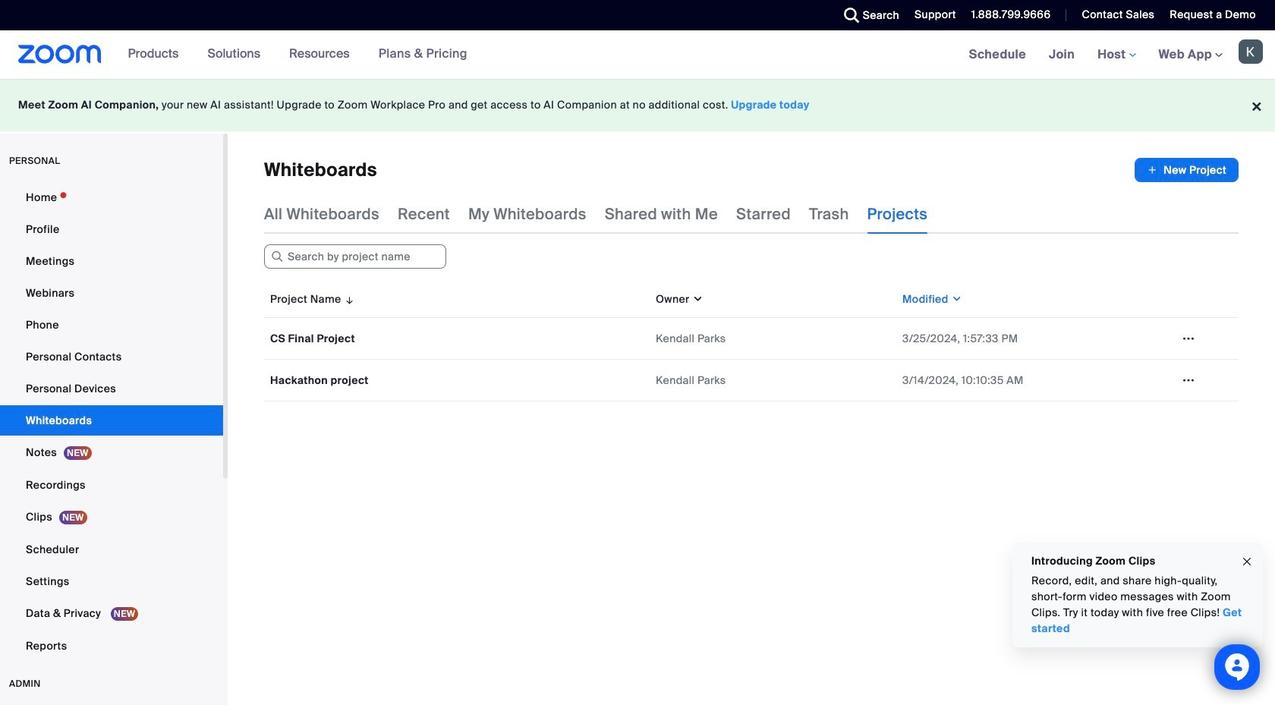Task type: vqa. For each thing, say whether or not it's contained in the screenshot.
edit project image
yes



Task type: describe. For each thing, give the bounding box(es) containing it.
Search text field
[[264, 244, 446, 269]]

product information navigation
[[117, 30, 479, 79]]

1 down image from the left
[[690, 292, 704, 307]]

arrow down image
[[341, 290, 355, 308]]

zoom logo image
[[18, 45, 101, 64]]



Task type: locate. For each thing, give the bounding box(es) containing it.
banner
[[0, 30, 1275, 80]]

0 horizontal spatial down image
[[690, 292, 704, 307]]

edit project image
[[1177, 373, 1201, 387]]

add image
[[1147, 162, 1158, 178]]

meetings navigation
[[958, 30, 1275, 80]]

application
[[264, 281, 1239, 402]]

footer
[[0, 79, 1275, 131]]

profile picture image
[[1239, 39, 1263, 64]]

down image
[[690, 292, 704, 307], [949, 292, 963, 307]]

tabs of all whiteboard page tab list
[[264, 194, 928, 234]]

edit project image
[[1177, 332, 1201, 345]]

personal menu menu
[[0, 182, 223, 663]]

2 down image from the left
[[949, 292, 963, 307]]

close image
[[1241, 553, 1253, 570]]

1 horizontal spatial down image
[[949, 292, 963, 307]]



